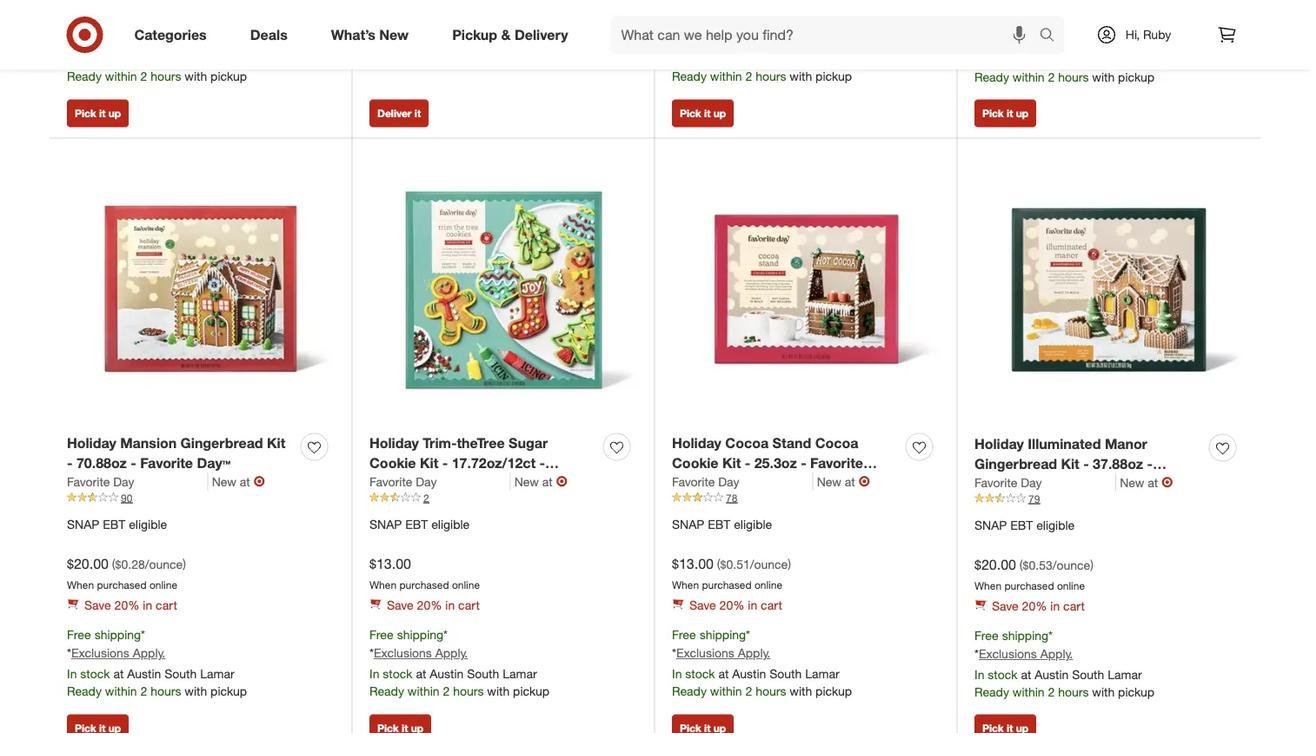 Task type: describe. For each thing, give the bounding box(es) containing it.
- down stand
[[801, 455, 807, 472]]

new at ¬ for holiday mansion gingerbread kit - 70.88oz - favorite day™
[[212, 473, 265, 490]]

cookie for cocoa
[[672, 455, 719, 472]]

( for holiday mansion gingerbread kit - 70.88oz - favorite day™
[[112, 557, 115, 572]]

holiday for holiday trim-thetree sugar cookie kit - 17.72oz/12ct - favorite day™
[[370, 435, 419, 452]]

snap ebt eligible for holiday trim-thetree sugar cookie kit - 17.72oz/12ct - favorite day™
[[370, 517, 470, 532]]

¬ for holiday mansion gingerbread kit - 70.88oz - favorite day™
[[254, 473, 265, 490]]

new for holiday illuminated manor gingerbread kit - 37.88oz - favorite day™
[[1120, 475, 1145, 490]]

cart for 25.3oz
[[761, 598, 783, 614]]

day for cocoa
[[719, 474, 740, 489]]

17.72oz/12ct
[[452, 455, 536, 472]]

90
[[121, 492, 132, 505]]

) for day™
[[183, 557, 186, 572]]

day™ inside holiday cocoa stand cocoa cookie kit - 25.3oz - favorite day™
[[672, 475, 706, 492]]

pickup & delivery
[[452, 26, 568, 43]]

new for holiday mansion gingerbread kit - 70.88oz - favorite day™
[[212, 474, 236, 489]]

$0.28
[[115, 557, 145, 572]]

save for holiday cocoa stand cocoa cookie kit - 25.3oz - favorite day™
[[690, 598, 716, 614]]

favorite day for holiday trim-thetree sugar cookie kit - 17.72oz/12ct - favorite day™
[[370, 474, 437, 489]]

holiday illuminated manor gingerbread kit - 37.88oz - favorite day™ link
[[975, 434, 1203, 493]]

online inside $13.00 when purchased online
[[452, 579, 480, 592]]

- down "manor"
[[1147, 456, 1153, 473]]

/ounce for day™
[[145, 557, 183, 572]]

new for holiday cocoa stand cocoa cookie kit - 25.3oz - favorite day™
[[817, 474, 842, 489]]

$0.53
[[1023, 558, 1053, 573]]

¬ for holiday illuminated manor gingerbread kit - 37.88oz - favorite day™
[[1162, 474, 1173, 491]]

78 link
[[672, 491, 940, 506]]

sugar
[[509, 435, 548, 452]]

purchased for holiday cocoa stand cocoa cookie kit - 25.3oz - favorite day™
[[702, 579, 752, 592]]

day for mansion
[[113, 474, 134, 489]]

snap for holiday illuminated manor gingerbread kit - 37.88oz - favorite day™
[[975, 518, 1007, 533]]

day™ inside 'holiday trim-thetree sugar cookie kit - 17.72oz/12ct - favorite day™'
[[426, 475, 460, 492]]

online for holiday mansion gingerbread kit - 70.88oz - favorite day™
[[149, 579, 177, 592]]

pickup
[[452, 26, 497, 43]]

snap for holiday trim-thetree sugar cookie kit - 17.72oz/12ct - favorite day™
[[370, 517, 402, 532]]

deliver it button
[[370, 100, 429, 128]]

3 pick it up button from the left
[[975, 100, 1037, 128]]

ready within 2 hours with pickup
[[370, 32, 550, 47]]

save 20% in cart for holiday mansion gingerbread kit - 70.88oz - favorite day™
[[84, 598, 177, 614]]

favorite inside holiday illuminated manor gingerbread kit - 37.88oz - favorite day™
[[975, 476, 1028, 493]]

snap ebt eligible for holiday mansion gingerbread kit - 70.88oz - favorite day™
[[67, 517, 167, 532]]

hi, ruby
[[1126, 27, 1172, 42]]

what's new link
[[316, 16, 431, 54]]

pick it up for third pick it up button from the right
[[75, 107, 121, 120]]

hi,
[[1126, 27, 1140, 42]]

( for holiday illuminated manor gingerbread kit - 37.88oz - favorite day™
[[1020, 558, 1023, 573]]

kit inside 'holiday trim-thetree sugar cookie kit - 17.72oz/12ct - favorite day™'
[[420, 455, 439, 472]]

what's new
[[331, 26, 409, 43]]

in for favorite
[[143, 598, 152, 614]]

favorite day for holiday illuminated manor gingerbread kit - 37.88oz - favorite day™
[[975, 475, 1042, 490]]

online for holiday cocoa stand cocoa cookie kit - 25.3oz - favorite day™
[[755, 579, 783, 592]]

snap ebt eligible for holiday illuminated manor gingerbread kit - 37.88oz - favorite day™
[[975, 518, 1075, 533]]

thetree
[[457, 435, 505, 452]]

pick for 3rd pick it up button from left
[[983, 107, 1004, 120]]

new at ¬ for holiday illuminated manor gingerbread kit - 37.88oz - favorite day™
[[1120, 474, 1173, 491]]

¬ for holiday cocoa stand cocoa cookie kit - 25.3oz - favorite day™
[[859, 473, 870, 490]]

ruby
[[1144, 27, 1172, 42]]

¬ for holiday trim-thetree sugar cookie kit - 17.72oz/12ct - favorite day™
[[556, 473, 568, 490]]

deliver
[[377, 107, 412, 120]]

day™ inside holiday mansion gingerbread kit - 70.88oz - favorite day™
[[197, 455, 231, 472]]

20% for holiday mansion gingerbread kit - 70.88oz - favorite day™
[[114, 598, 140, 614]]

eligible for 17.72oz/12ct
[[431, 517, 470, 532]]

pickup & delivery link
[[438, 16, 590, 54]]

$13.00 ( $0.51 /ounce ) when purchased online
[[672, 556, 791, 592]]

90 link
[[67, 491, 335, 506]]

holiday for holiday mansion gingerbread kit - 70.88oz - favorite day™
[[67, 435, 116, 452]]

purchased for holiday mansion gingerbread kit - 70.88oz - favorite day™
[[97, 579, 147, 592]]

what's
[[331, 26, 376, 43]]

favorite day link for illuminated
[[975, 474, 1117, 492]]

favorite inside holiday mansion gingerbread kit - 70.88oz - favorite day™
[[140, 455, 193, 472]]

save 20% in cart for holiday trim-thetree sugar cookie kit - 17.72oz/12ct - favorite day™
[[387, 598, 480, 614]]

pick for 2nd pick it up button from the left
[[680, 107, 702, 120]]

when for holiday cocoa stand cocoa cookie kit - 25.3oz - favorite day™
[[672, 579, 699, 592]]

purchased for holiday illuminated manor gingerbread kit - 37.88oz - favorite day™
[[1005, 579, 1054, 592]]

cart for 17.72oz/12ct
[[458, 598, 480, 614]]

it for deliver it "button"
[[415, 107, 421, 120]]

new for holiday trim-thetree sugar cookie kit - 17.72oz/12ct - favorite day™
[[515, 474, 539, 489]]

free shipping * exclusions apply. in stock at  austin south lamar ready within 2 hours with pickup for 3rd pick it up button from left
[[975, 13, 1155, 85]]

favorite inside 'holiday trim-thetree sugar cookie kit - 17.72oz/12ct - favorite day™'
[[370, 475, 422, 492]]

) for -
[[788, 557, 791, 572]]

up for third pick it up button from the right
[[108, 107, 121, 120]]

favorite day for holiday cocoa stand cocoa cookie kit - 25.3oz - favorite day™
[[672, 474, 740, 489]]

- left 70.88oz
[[67, 455, 73, 472]]

purchased inside $13.00 when purchased online
[[400, 579, 449, 592]]

25.3oz
[[755, 455, 797, 472]]

- down trim-
[[442, 455, 448, 472]]

save 20% in cart for holiday cocoa stand cocoa cookie kit - 25.3oz - favorite day™
[[690, 598, 783, 614]]

79 link
[[975, 492, 1244, 507]]

it for third pick it up button from the right
[[99, 107, 106, 120]]

snap for holiday cocoa stand cocoa cookie kit - 25.3oz - favorite day™
[[672, 517, 705, 532]]

holiday mansion gingerbread kit - 70.88oz - favorite day™ link
[[67, 434, 294, 473]]

search button
[[1032, 16, 1074, 57]]

mansion
[[120, 435, 177, 452]]

free shipping * exclusions apply. in stock at  austin south lamar ready within 2 hours with pickup for third pick it up button from the right
[[67, 12, 247, 84]]



Task type: locate. For each thing, give the bounding box(es) containing it.
78
[[726, 492, 738, 505]]

with
[[487, 32, 510, 47], [185, 69, 207, 84], [790, 69, 812, 84], [1093, 70, 1115, 85], [185, 684, 207, 700], [487, 684, 510, 700], [790, 684, 812, 700], [1093, 685, 1115, 700]]

2 horizontal spatial pick it up button
[[975, 100, 1037, 128]]

1 up from the left
[[108, 107, 121, 120]]

favorite day down 70.88oz
[[67, 474, 134, 489]]

new up 2 link
[[515, 474, 539, 489]]

$20.00 ( $0.28 /ounce ) when purchased online
[[67, 556, 186, 592]]

1 cookie from the left
[[370, 455, 416, 472]]

new at ¬ for holiday cocoa stand cocoa cookie kit - 25.3oz - favorite day™
[[817, 473, 870, 490]]

pick it up
[[75, 107, 121, 120], [680, 107, 726, 120], [983, 107, 1029, 120]]

( inside $13.00 ( $0.51 /ounce ) when purchased online
[[717, 557, 721, 572]]

1 horizontal spatial )
[[788, 557, 791, 572]]

20% down $13.00 when purchased online
[[417, 598, 442, 614]]

(
[[112, 557, 115, 572], [717, 557, 721, 572], [1020, 558, 1023, 573]]

day™
[[197, 455, 231, 472], [426, 475, 460, 492], [672, 475, 706, 492], [1032, 476, 1065, 493]]

holiday mansion gingerbread kit - 70.88oz - favorite day™ image
[[67, 156, 335, 424], [67, 156, 335, 424]]

save
[[84, 598, 111, 614], [387, 598, 414, 614], [690, 598, 716, 614], [992, 599, 1019, 615]]

holiday illuminated manor gingerbread kit - 37.88oz - favorite day™
[[975, 436, 1153, 493]]

/ounce
[[145, 557, 183, 572], [750, 557, 788, 572], [1053, 558, 1091, 573]]

holiday trim-thetree sugar cookie kit - 17.72oz/12ct - favorite day™ image
[[370, 156, 637, 424], [370, 156, 637, 424]]

cart down $20.00 ( $0.28 /ounce ) when purchased online
[[156, 598, 177, 614]]

in down $13.00 when purchased online
[[446, 598, 455, 614]]

day
[[113, 474, 134, 489], [416, 474, 437, 489], [719, 474, 740, 489], [1021, 475, 1042, 490]]

ebt up $13.00 when purchased online
[[405, 517, 428, 532]]

day for trim-
[[416, 474, 437, 489]]

$0.51
[[721, 557, 750, 572]]

it for 3rd pick it up button from left
[[1007, 107, 1013, 120]]

search
[[1032, 28, 1074, 45]]

&
[[501, 26, 511, 43]]

save for holiday mansion gingerbread kit - 70.88oz - favorite day™
[[84, 598, 111, 614]]

save 20% in cart down $20.00 ( $0.28 /ounce ) when purchased online
[[84, 598, 177, 614]]

0 horizontal spatial cocoa
[[726, 435, 769, 452]]

cart down $13.00 ( $0.51 /ounce ) when purchased online
[[761, 598, 783, 614]]

) right $0.51
[[788, 557, 791, 572]]

free
[[67, 12, 91, 28], [672, 12, 696, 28], [975, 13, 999, 29], [67, 628, 91, 643], [370, 628, 394, 643], [672, 628, 696, 643], [975, 629, 999, 644]]

1 pick it up from the left
[[75, 107, 121, 120]]

pick
[[75, 107, 96, 120], [680, 107, 702, 120], [983, 107, 1004, 120]]

up
[[108, 107, 121, 120], [714, 107, 726, 120], [1016, 107, 1029, 120]]

1 horizontal spatial free shipping * exclusions apply. in stock at  austin south lamar ready within 2 hours with pickup
[[975, 13, 1155, 85]]

favorite day up "79"
[[975, 475, 1042, 490]]

0 horizontal spatial pick it up
[[75, 107, 121, 120]]

new at ¬
[[212, 473, 265, 490], [515, 473, 568, 490], [817, 473, 870, 490], [1120, 474, 1173, 491]]

0 horizontal spatial up
[[108, 107, 121, 120]]

/ounce down 79 link
[[1053, 558, 1091, 573]]

holiday
[[67, 435, 116, 452], [370, 435, 419, 452], [672, 435, 722, 452], [975, 436, 1024, 453]]

¬
[[254, 473, 265, 490], [556, 473, 568, 490], [859, 473, 870, 490], [1162, 474, 1173, 491]]

holiday cocoa stand cocoa cookie kit - 25.3oz - favorite day™ link
[[672, 434, 899, 492]]

- down mansion
[[131, 455, 136, 472]]

2 up from the left
[[714, 107, 726, 120]]

gingerbread inside holiday illuminated manor gingerbread kit - 37.88oz - favorite day™
[[975, 456, 1057, 473]]

day up 90
[[113, 474, 134, 489]]

0 horizontal spatial $13.00
[[370, 556, 411, 573]]

online inside $20.00 ( $0.28 /ounce ) when purchased online
[[149, 579, 177, 592]]

3 it from the left
[[704, 107, 711, 120]]

free shipping * * exclusions apply. in stock at  austin south lamar ready within 2 hours with pickup for holiday cocoa stand cocoa cookie kit - 25.3oz - favorite day™
[[672, 628, 852, 700]]

snap ebt eligible up $13.00 when purchased online
[[370, 517, 470, 532]]

when
[[67, 579, 94, 592], [370, 579, 397, 592], [672, 579, 699, 592], [975, 579, 1002, 592]]

lamar
[[200, 51, 234, 67], [805, 51, 840, 67], [1108, 52, 1142, 68], [200, 667, 234, 682], [503, 667, 537, 682], [805, 667, 840, 682], [1108, 668, 1142, 683]]

new at ¬ up 78 link
[[817, 473, 870, 490]]

1 pick it up button from the left
[[67, 100, 129, 128]]

0 horizontal spatial )
[[183, 557, 186, 572]]

favorite day link up 78 in the bottom of the page
[[672, 473, 814, 491]]

( for holiday cocoa stand cocoa cookie kit - 25.3oz - favorite day™
[[717, 557, 721, 572]]

save 20% in cart for holiday illuminated manor gingerbread kit - 37.88oz - favorite day™
[[992, 599, 1085, 615]]

ebt for holiday trim-thetree sugar cookie kit - 17.72oz/12ct - favorite day™
[[405, 517, 428, 532]]

) right $0.28
[[183, 557, 186, 572]]

pick it up for 3rd pick it up button from left
[[983, 107, 1029, 120]]

¬ up 78 link
[[859, 473, 870, 490]]

1 it from the left
[[99, 107, 106, 120]]

austin
[[127, 51, 161, 67], [732, 51, 766, 67], [1035, 52, 1069, 68], [127, 667, 161, 682], [430, 667, 464, 682], [732, 667, 766, 682], [1035, 668, 1069, 683]]

eligible for -
[[1037, 518, 1075, 533]]

favorite
[[140, 455, 193, 472], [811, 455, 863, 472], [67, 474, 110, 489], [370, 474, 413, 489], [672, 474, 715, 489], [370, 475, 422, 492], [975, 475, 1018, 490], [975, 476, 1028, 493]]

cart down $13.00 when purchased online
[[458, 598, 480, 614]]

up for 2nd pick it up button from the left
[[714, 107, 726, 120]]

1 horizontal spatial pick it up
[[680, 107, 726, 120]]

1 horizontal spatial $20.00
[[975, 557, 1017, 573]]

new up 90 link
[[212, 474, 236, 489]]

free shipping * exclusions apply. in stock at  austin south lamar ready within 2 hours with pickup
[[67, 12, 247, 84], [975, 13, 1155, 85]]

gingerbread up 90 link
[[181, 435, 263, 452]]

$13.00 when purchased online
[[370, 556, 480, 592]]

$20.00 left $0.28
[[67, 556, 109, 573]]

/ounce down 78 link
[[750, 557, 788, 572]]

0 horizontal spatial cookie
[[370, 455, 416, 472]]

- down sugar
[[540, 455, 545, 472]]

cookie
[[370, 455, 416, 472], [672, 455, 719, 472]]

$20.00 for holiday illuminated manor gingerbread kit - 37.88oz - favorite day™
[[975, 557, 1017, 573]]

snap up $13.00 ( $0.51 /ounce ) when purchased online
[[672, 517, 705, 532]]

$20.00 for holiday mansion gingerbread kit - 70.88oz - favorite day™
[[67, 556, 109, 573]]

ebt down 90
[[103, 517, 125, 532]]

3 pick from the left
[[983, 107, 1004, 120]]

1 horizontal spatial pick it up button
[[672, 100, 734, 128]]

when inside "$20.00 ( $0.53 /ounce ) when purchased online"
[[975, 579, 1002, 592]]

favorite day link for mansion
[[67, 473, 208, 491]]

new right "what's"
[[379, 26, 409, 43]]

cart for -
[[1064, 599, 1085, 615]]

in for 25.3oz
[[748, 598, 758, 614]]

in
[[67, 51, 77, 67], [672, 51, 682, 67], [975, 52, 985, 68], [67, 667, 77, 682], [370, 667, 380, 682], [672, 667, 682, 682], [975, 668, 985, 683]]

snap ebt eligible for holiday cocoa stand cocoa cookie kit - 25.3oz - favorite day™
[[672, 517, 772, 532]]

in down "$20.00 ( $0.53 /ounce ) when purchased online"
[[1051, 599, 1060, 615]]

eligible down "79"
[[1037, 518, 1075, 533]]

/ounce inside $13.00 ( $0.51 /ounce ) when purchased online
[[750, 557, 788, 572]]

snap up "$20.00 ( $0.53 /ounce ) when purchased online"
[[975, 518, 1007, 533]]

/ounce down 90 link
[[145, 557, 183, 572]]

2
[[443, 32, 450, 47], [140, 69, 147, 84], [746, 69, 752, 84], [1048, 70, 1055, 85], [424, 492, 429, 505], [140, 684, 147, 700], [443, 684, 450, 700], [746, 684, 752, 700], [1048, 685, 1055, 700]]

save down $20.00 ( $0.28 /ounce ) when purchased online
[[84, 598, 111, 614]]

cookie inside holiday cocoa stand cocoa cookie kit - 25.3oz - favorite day™
[[672, 455, 719, 472]]

new up 78 link
[[817, 474, 842, 489]]

kit inside holiday mansion gingerbread kit - 70.88oz - favorite day™
[[267, 435, 285, 452]]

exclusions apply. link
[[71, 31, 165, 46], [677, 31, 771, 46], [979, 31, 1073, 47], [71, 646, 165, 661], [374, 646, 468, 661], [677, 646, 771, 661], [979, 647, 1073, 662]]

/ounce for favorite
[[1053, 558, 1091, 573]]

What can we help you find? suggestions appear below search field
[[611, 16, 1044, 54]]

stock
[[80, 51, 110, 67], [686, 51, 715, 67], [988, 52, 1018, 68], [80, 667, 110, 682], [383, 667, 413, 682], [686, 667, 715, 682], [988, 668, 1018, 683]]

20% down $20.00 ( $0.28 /ounce ) when purchased online
[[114, 598, 140, 614]]

1 pick from the left
[[75, 107, 96, 120]]

snap ebt eligible down 90
[[67, 517, 167, 532]]

2 cocoa from the left
[[815, 435, 859, 452]]

free shipping * * exclusions apply. in stock at  austin south lamar ready within 2 hours with pickup
[[672, 12, 852, 84], [67, 628, 247, 700], [370, 628, 550, 700], [672, 628, 852, 700], [975, 629, 1155, 700]]

when for holiday mansion gingerbread kit - 70.88oz - favorite day™
[[67, 579, 94, 592]]

1 vertical spatial gingerbread
[[975, 456, 1057, 473]]

when for holiday illuminated manor gingerbread kit - 37.88oz - favorite day™
[[975, 579, 1002, 592]]

1 horizontal spatial cookie
[[672, 455, 719, 472]]

4 it from the left
[[1007, 107, 1013, 120]]

up for 3rd pick it up button from left
[[1016, 107, 1029, 120]]

ebt
[[103, 517, 125, 532], [405, 517, 428, 532], [708, 517, 731, 532], [1011, 518, 1033, 533]]

1 cocoa from the left
[[726, 435, 769, 452]]

cocoa right stand
[[815, 435, 859, 452]]

( inside "$20.00 ( $0.53 /ounce ) when purchased online"
[[1020, 558, 1023, 573]]

eligible for 25.3oz
[[734, 517, 772, 532]]

favorite day up 78 in the bottom of the page
[[672, 474, 740, 489]]

$20.00 inside $20.00 ( $0.28 /ounce ) when purchased online
[[67, 556, 109, 573]]

in for -
[[1051, 599, 1060, 615]]

favorite day link
[[67, 473, 208, 491], [370, 473, 511, 491], [672, 473, 814, 491], [975, 474, 1117, 492]]

2 pick it up from the left
[[680, 107, 726, 120]]

ebt for holiday illuminated manor gingerbread kit - 37.88oz - favorite day™
[[1011, 518, 1033, 533]]

when inside $13.00 when purchased online
[[370, 579, 397, 592]]

0 horizontal spatial gingerbread
[[181, 435, 263, 452]]

day™ left 78 in the bottom of the page
[[672, 475, 706, 492]]

cookie inside 'holiday trim-thetree sugar cookie kit - 17.72oz/12ct - favorite day™'
[[370, 455, 416, 472]]

gingerbread
[[181, 435, 263, 452], [975, 456, 1057, 473]]

free shipping * * exclusions apply. in stock at  austin south lamar ready within 2 hours with pickup for holiday trim-thetree sugar cookie kit - 17.72oz/12ct - favorite day™
[[370, 628, 550, 700]]

1 horizontal spatial $13.00
[[672, 556, 714, 573]]

cocoa
[[726, 435, 769, 452], [815, 435, 859, 452]]

) right $0.53
[[1091, 558, 1094, 573]]

eligible for favorite
[[129, 517, 167, 532]]

2 $13.00 from the left
[[672, 556, 714, 573]]

holiday mansion gingerbread kit - 70.88oz - favorite day™
[[67, 435, 285, 472]]

0 horizontal spatial pick it up button
[[67, 100, 129, 128]]

kit inside holiday illuminated manor gingerbread kit - 37.88oz - favorite day™
[[1061, 456, 1080, 473]]

ebt down "79"
[[1011, 518, 1033, 533]]

save for holiday illuminated manor gingerbread kit - 37.88oz - favorite day™
[[992, 599, 1019, 615]]

pick for third pick it up button from the right
[[75, 107, 96, 120]]

eligible
[[129, 517, 167, 532], [431, 517, 470, 532], [734, 517, 772, 532], [1037, 518, 1075, 533]]

ebt down 78 in the bottom of the page
[[708, 517, 731, 532]]

delivery
[[515, 26, 568, 43]]

eligible down 78 in the bottom of the page
[[734, 517, 772, 532]]

purchased
[[97, 579, 147, 592], [400, 579, 449, 592], [702, 579, 752, 592], [1005, 579, 1054, 592]]

kit
[[267, 435, 285, 452], [420, 455, 439, 472], [723, 455, 741, 472], [1061, 456, 1080, 473]]

)
[[183, 557, 186, 572], [788, 557, 791, 572], [1091, 558, 1094, 573]]

new
[[379, 26, 409, 43], [212, 474, 236, 489], [515, 474, 539, 489], [817, 474, 842, 489], [1120, 475, 1145, 490]]

day up 78 in the bottom of the page
[[719, 474, 740, 489]]

save 20% in cart down $13.00 when purchased online
[[387, 598, 480, 614]]

$20.00 left $0.53
[[975, 557, 1017, 573]]

holiday inside holiday illuminated manor gingerbread kit - 37.88oz - favorite day™
[[975, 436, 1024, 453]]

$20.00 inside "$20.00 ( $0.53 /ounce ) when purchased online"
[[975, 557, 1017, 573]]

cart
[[156, 598, 177, 614], [458, 598, 480, 614], [761, 598, 783, 614], [1064, 599, 1085, 615]]

) inside "$20.00 ( $0.53 /ounce ) when purchased online"
[[1091, 558, 1094, 573]]

1 horizontal spatial gingerbread
[[975, 456, 1057, 473]]

in down $13.00 ( $0.51 /ounce ) when purchased online
[[748, 598, 758, 614]]

new at ¬ for holiday trim-thetree sugar cookie kit - 17.72oz/12ct - favorite day™
[[515, 473, 568, 490]]

free shipping * * exclusions apply. in stock at  austin south lamar ready within 2 hours with pickup for holiday illuminated manor gingerbread kit - 37.88oz - favorite day™
[[975, 629, 1155, 700]]

-
[[67, 455, 73, 472], [131, 455, 136, 472], [442, 455, 448, 472], [540, 455, 545, 472], [745, 455, 751, 472], [801, 455, 807, 472], [1084, 456, 1089, 473], [1147, 456, 1153, 473]]

day for illuminated
[[1021, 475, 1042, 490]]

deals link
[[235, 16, 309, 54]]

$20.00
[[67, 556, 109, 573], [975, 557, 1017, 573]]

holiday inside holiday mansion gingerbread kit - 70.88oz - favorite day™
[[67, 435, 116, 452]]

in for 17.72oz/12ct
[[446, 598, 455, 614]]

2 horizontal spatial )
[[1091, 558, 1094, 573]]

holiday for holiday illuminated manor gingerbread kit - 37.88oz - favorite day™
[[975, 436, 1024, 453]]

70.88oz
[[76, 455, 127, 472]]

day™ down trim-
[[426, 475, 460, 492]]

cookie for trim-
[[370, 455, 416, 472]]

2 pick it up button from the left
[[672, 100, 734, 128]]

eligible up $13.00 when purchased online
[[431, 517, 470, 532]]

0 horizontal spatial $20.00
[[67, 556, 109, 573]]

snap for holiday mansion gingerbread kit - 70.88oz - favorite day™
[[67, 517, 99, 532]]

1 horizontal spatial up
[[714, 107, 726, 120]]

cocoa up 25.3oz
[[726, 435, 769, 452]]

) for favorite
[[1091, 558, 1094, 573]]

save 20% in cart
[[84, 598, 177, 614], [387, 598, 480, 614], [690, 598, 783, 614], [992, 599, 1085, 615]]

holiday inside 'holiday trim-thetree sugar cookie kit - 17.72oz/12ct - favorite day™'
[[370, 435, 419, 452]]

free shipping * * exclusions apply. in stock at  austin south lamar ready within 2 hours with pickup for holiday mansion gingerbread kit - 70.88oz - favorite day™
[[67, 628, 247, 700]]

0 horizontal spatial (
[[112, 557, 115, 572]]

manor
[[1105, 436, 1148, 453]]

20% down "$20.00 ( $0.53 /ounce ) when purchased online"
[[1022, 599, 1047, 615]]

purchased inside "$20.00 ( $0.53 /ounce ) when purchased online"
[[1005, 579, 1054, 592]]

day™ inside holiday illuminated manor gingerbread kit - 37.88oz - favorite day™
[[1032, 476, 1065, 493]]

holiday illuminated manor gingerbread kit - 37.88oz - favorite day™ image
[[975, 156, 1244, 424], [975, 156, 1244, 424]]

1 horizontal spatial cocoa
[[815, 435, 859, 452]]

in down $20.00 ( $0.28 /ounce ) when purchased online
[[143, 598, 152, 614]]

at
[[113, 51, 124, 67], [719, 51, 729, 67], [1021, 52, 1032, 68], [240, 474, 250, 489], [542, 474, 553, 489], [845, 474, 855, 489], [1148, 475, 1159, 490], [113, 667, 124, 682], [416, 667, 426, 682], [719, 667, 729, 682], [1021, 668, 1032, 683]]

new at ¬ up 90 link
[[212, 473, 265, 490]]

20% for holiday trim-thetree sugar cookie kit - 17.72oz/12ct - favorite day™
[[417, 598, 442, 614]]

online for holiday illuminated manor gingerbread kit - 37.88oz - favorite day™
[[1057, 579, 1085, 592]]

holiday inside holiday cocoa stand cocoa cookie kit - 25.3oz - favorite day™
[[672, 435, 722, 452]]

$13.00 for holiday cocoa stand cocoa cookie kit - 25.3oz - favorite day™
[[672, 556, 714, 573]]

) inside $13.00 ( $0.51 /ounce ) when purchased online
[[788, 557, 791, 572]]

ready
[[370, 32, 404, 47], [67, 69, 102, 84], [672, 69, 707, 84], [975, 70, 1010, 85], [67, 684, 102, 700], [370, 684, 404, 700], [672, 684, 707, 700], [975, 685, 1010, 700]]

apply.
[[133, 31, 165, 46], [738, 31, 771, 46], [1041, 31, 1073, 47], [133, 646, 165, 661], [435, 646, 468, 661], [738, 646, 771, 661], [1041, 647, 1073, 662]]

online inside "$20.00 ( $0.53 /ounce ) when purchased online"
[[1057, 579, 1085, 592]]

holiday trim-thetree sugar cookie kit - 17.72oz/12ct - favorite day™ link
[[370, 434, 597, 492]]

2 cookie from the left
[[672, 455, 719, 472]]

$20.00 ( $0.53 /ounce ) when purchased online
[[975, 557, 1094, 592]]

20% for holiday cocoa stand cocoa cookie kit - 25.3oz - favorite day™
[[720, 598, 745, 614]]

2 horizontal spatial /ounce
[[1053, 558, 1091, 573]]

cart down "$20.00 ( $0.53 /ounce ) when purchased online"
[[1064, 599, 1085, 615]]

¬ up 2 link
[[556, 473, 568, 490]]

79
[[1029, 492, 1040, 506]]

snap down 70.88oz
[[67, 517, 99, 532]]

2 horizontal spatial pick it up
[[983, 107, 1029, 120]]

2 horizontal spatial (
[[1020, 558, 1023, 573]]

it
[[99, 107, 106, 120], [415, 107, 421, 120], [704, 107, 711, 120], [1007, 107, 1013, 120]]

new inside the what's new link
[[379, 26, 409, 43]]

favorite day link up 90
[[67, 473, 208, 491]]

exclusions
[[71, 31, 129, 46], [677, 31, 735, 46], [979, 31, 1037, 47], [71, 646, 129, 661], [374, 646, 432, 661], [677, 646, 735, 661], [979, 647, 1037, 662]]

day™ up 90 link
[[197, 455, 231, 472]]

it for 2nd pick it up button from the left
[[704, 107, 711, 120]]

1 horizontal spatial pick
[[680, 107, 702, 120]]

/ounce inside "$20.00 ( $0.53 /ounce ) when purchased online"
[[1053, 558, 1091, 573]]

stand
[[773, 435, 812, 452]]

holiday trim-thetree sugar cookie kit - 17.72oz/12ct - favorite day™
[[370, 435, 548, 492]]

purchased inside $13.00 ( $0.51 /ounce ) when purchased online
[[702, 579, 752, 592]]

hours
[[453, 32, 484, 47], [151, 69, 181, 84], [756, 69, 787, 84], [1058, 70, 1089, 85], [151, 684, 181, 700], [453, 684, 484, 700], [756, 684, 787, 700], [1058, 685, 1089, 700]]

day down trim-
[[416, 474, 437, 489]]

) inside $20.00 ( $0.28 /ounce ) when purchased online
[[183, 557, 186, 572]]

new down '37.88oz'
[[1120, 475, 1145, 490]]

$13.00 for holiday trim-thetree sugar cookie kit - 17.72oz/12ct - favorite day™
[[370, 556, 411, 573]]

favorite day link down trim-
[[370, 473, 511, 491]]

$13.00 inside $13.00 when purchased online
[[370, 556, 411, 573]]

save 20% in cart down "$20.00 ( $0.53 /ounce ) when purchased online"
[[992, 599, 1085, 615]]

illuminated
[[1028, 436, 1101, 453]]

favorite day link up "79"
[[975, 474, 1117, 492]]

1 horizontal spatial (
[[717, 557, 721, 572]]

*
[[746, 12, 750, 28], [1049, 13, 1053, 29], [67, 31, 71, 46], [672, 31, 677, 46], [141, 628, 145, 643], [444, 628, 448, 643], [746, 628, 750, 643], [1049, 629, 1053, 644], [67, 646, 71, 661], [370, 646, 374, 661], [672, 646, 677, 661], [975, 647, 979, 662]]

2 horizontal spatial pick
[[983, 107, 1004, 120]]

save for holiday trim-thetree sugar cookie kit - 17.72oz/12ct - favorite day™
[[387, 598, 414, 614]]

/ounce inside $20.00 ( $0.28 /ounce ) when purchased online
[[145, 557, 183, 572]]

20% for holiday illuminated manor gingerbread kit - 37.88oz - favorite day™
[[1022, 599, 1047, 615]]

gingerbread up "79"
[[975, 456, 1057, 473]]

categories
[[134, 26, 207, 43]]

¬ up 79 link
[[1162, 474, 1173, 491]]

save down $13.00 ( $0.51 /ounce ) when purchased online
[[690, 598, 716, 614]]

save down $13.00 when purchased online
[[387, 598, 414, 614]]

trim-
[[423, 435, 457, 452]]

/ounce for -
[[750, 557, 788, 572]]

0 horizontal spatial pick
[[75, 107, 96, 120]]

0 horizontal spatial free shipping * exclusions apply. in stock at  austin south lamar ready within 2 hours with pickup
[[67, 12, 247, 84]]

37.88oz
[[1093, 456, 1144, 473]]

3 up from the left
[[1016, 107, 1029, 120]]

kit inside holiday cocoa stand cocoa cookie kit - 25.3oz - favorite day™
[[723, 455, 741, 472]]

south
[[164, 51, 197, 67], [770, 51, 802, 67], [1072, 52, 1105, 68], [164, 667, 197, 682], [467, 667, 499, 682], [770, 667, 802, 682], [1072, 668, 1105, 683]]

eligible down 90
[[129, 517, 167, 532]]

online inside $13.00 ( $0.51 /ounce ) when purchased online
[[755, 579, 783, 592]]

2 horizontal spatial up
[[1016, 107, 1029, 120]]

1 horizontal spatial /ounce
[[750, 557, 788, 572]]

1 $13.00 from the left
[[370, 556, 411, 573]]

holiday for holiday cocoa stand cocoa cookie kit - 25.3oz - favorite day™
[[672, 435, 722, 452]]

snap ebt eligible down 78 in the bottom of the page
[[672, 517, 772, 532]]

3 pick it up from the left
[[983, 107, 1029, 120]]

ebt for holiday cocoa stand cocoa cookie kit - 25.3oz - favorite day™
[[708, 517, 731, 532]]

within
[[408, 32, 440, 47], [105, 69, 137, 84], [710, 69, 742, 84], [1013, 70, 1045, 85], [105, 684, 137, 700], [408, 684, 440, 700], [710, 684, 742, 700], [1013, 685, 1045, 700]]

day™ down illuminated
[[1032, 476, 1065, 493]]

favorite day link for trim-
[[370, 473, 511, 491]]

purchased inside $20.00 ( $0.28 /ounce ) when purchased online
[[97, 579, 147, 592]]

favorite day link for cocoa
[[672, 473, 814, 491]]

save down "$20.00 ( $0.53 /ounce ) when purchased online"
[[992, 599, 1019, 615]]

when inside $13.00 ( $0.51 /ounce ) when purchased online
[[672, 579, 699, 592]]

deals
[[250, 26, 288, 43]]

$13.00
[[370, 556, 411, 573], [672, 556, 714, 573]]

favorite day down trim-
[[370, 474, 437, 489]]

2 pick from the left
[[680, 107, 702, 120]]

categories link
[[120, 16, 228, 54]]

new at ¬ down sugar
[[515, 473, 568, 490]]

online
[[149, 579, 177, 592], [452, 579, 480, 592], [755, 579, 783, 592], [1057, 579, 1085, 592]]

pick it up button
[[67, 100, 129, 128], [672, 100, 734, 128], [975, 100, 1037, 128]]

2 link
[[370, 491, 637, 506]]

deliver it
[[377, 107, 421, 120]]

cart for favorite
[[156, 598, 177, 614]]

favorite day for holiday mansion gingerbread kit - 70.88oz - favorite day™
[[67, 474, 134, 489]]

- left 25.3oz
[[745, 455, 751, 472]]

day up "79"
[[1021, 475, 1042, 490]]

¬ up 90 link
[[254, 473, 265, 490]]

holiday cocoa stand cocoa cookie kit - 25.3oz - favorite day™
[[672, 435, 863, 492]]

ebt for holiday mansion gingerbread kit - 70.88oz - favorite day™
[[103, 517, 125, 532]]

snap up $13.00 when purchased online
[[370, 517, 402, 532]]

20% down $13.00 ( $0.51 /ounce ) when purchased online
[[720, 598, 745, 614]]

holiday cocoa stand cocoa cookie kit - 25.3oz - favorite day™ image
[[672, 156, 940, 424], [672, 156, 940, 424]]

$13.00 inside $13.00 ( $0.51 /ounce ) when purchased online
[[672, 556, 714, 573]]

0 vertical spatial gingerbread
[[181, 435, 263, 452]]

new at ¬ down '37.88oz'
[[1120, 474, 1173, 491]]

save 20% in cart down $13.00 ( $0.51 /ounce ) when purchased online
[[690, 598, 783, 614]]

shipping
[[94, 12, 141, 28], [700, 12, 746, 28], [1002, 13, 1049, 29], [94, 628, 141, 643], [397, 628, 444, 643], [700, 628, 746, 643], [1002, 629, 1049, 644]]

in
[[143, 598, 152, 614], [446, 598, 455, 614], [748, 598, 758, 614], [1051, 599, 1060, 615]]

gingerbread inside holiday mansion gingerbread kit - 70.88oz - favorite day™
[[181, 435, 263, 452]]

it inside "button"
[[415, 107, 421, 120]]

( inside $20.00 ( $0.28 /ounce ) when purchased online
[[112, 557, 115, 572]]

0 horizontal spatial /ounce
[[145, 557, 183, 572]]

20%
[[114, 598, 140, 614], [417, 598, 442, 614], [720, 598, 745, 614], [1022, 599, 1047, 615]]

favorite inside holiday cocoa stand cocoa cookie kit - 25.3oz - favorite day™
[[811, 455, 863, 472]]

snap ebt eligible down "79"
[[975, 518, 1075, 533]]

- down illuminated
[[1084, 456, 1089, 473]]

when inside $20.00 ( $0.28 /ounce ) when purchased online
[[67, 579, 94, 592]]

pick it up for 2nd pick it up button from the left
[[680, 107, 726, 120]]

2 it from the left
[[415, 107, 421, 120]]



Task type: vqa. For each thing, say whether or not it's contained in the screenshot.


